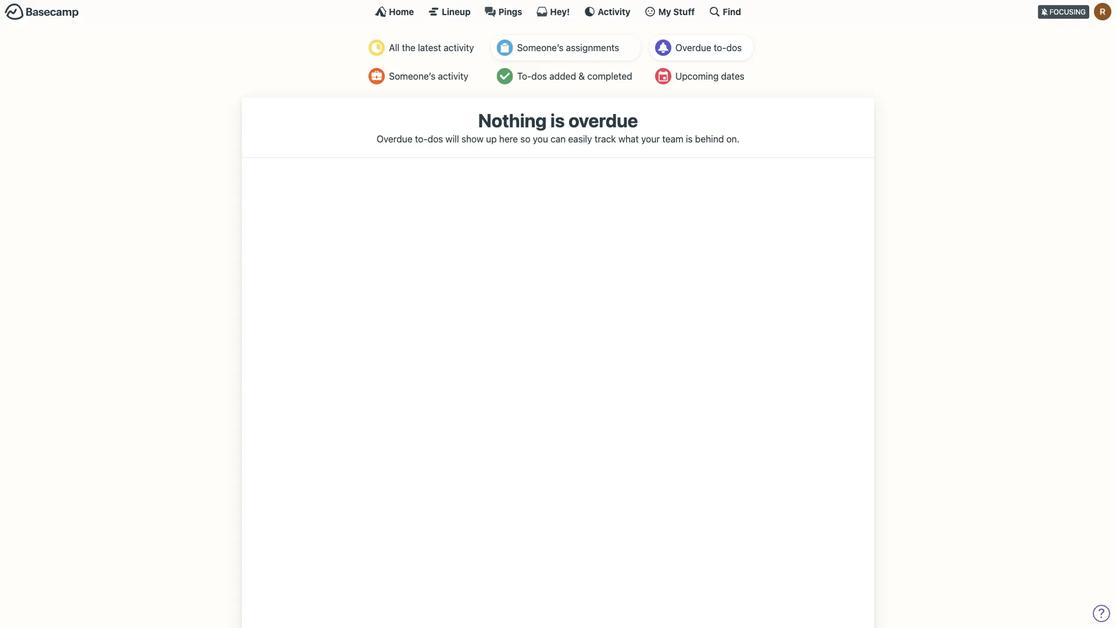 Task type: vqa. For each thing, say whether or not it's contained in the screenshot.
rightmost and
no



Task type: locate. For each thing, give the bounding box(es) containing it.
someone's activity link
[[363, 63, 483, 89]]

0 horizontal spatial is
[[551, 109, 565, 131]]

0 vertical spatial to-
[[714, 42, 727, 53]]

0 vertical spatial dos
[[727, 42, 742, 53]]

someone's inside someone's activity link
[[389, 71, 436, 82]]

to- left will
[[415, 133, 428, 144]]

dos up dates
[[727, 42, 742, 53]]

1 horizontal spatial someone's
[[517, 42, 564, 53]]

0 vertical spatial activity
[[444, 42, 474, 53]]

home
[[389, 6, 414, 17]]

schedule image
[[655, 68, 672, 84]]

to-dos added & completed link
[[491, 63, 641, 89]]

overdue
[[569, 109, 638, 131]]

0 vertical spatial someone's
[[517, 42, 564, 53]]

upcoming dates link
[[649, 63, 753, 89]]

dos left the added
[[532, 71, 547, 82]]

overdue to-dos
[[676, 42, 742, 53]]

lineup
[[442, 6, 471, 17]]

0 horizontal spatial overdue
[[377, 133, 413, 144]]

0 horizontal spatial dos
[[428, 133, 443, 144]]

completed
[[588, 71, 632, 82]]

overdue left will
[[377, 133, 413, 144]]

overdue to-dos link
[[649, 35, 753, 60]]

to-
[[714, 42, 727, 53], [415, 133, 428, 144]]

is up can
[[551, 109, 565, 131]]

so
[[521, 133, 531, 144]]

to- up upcoming dates
[[714, 42, 727, 53]]

1 vertical spatial to-
[[415, 133, 428, 144]]

activity down all the latest activity
[[438, 71, 469, 82]]

1 horizontal spatial overdue
[[676, 42, 712, 53]]

home link
[[375, 6, 414, 17]]

1 vertical spatial someone's
[[389, 71, 436, 82]]

someone's down the
[[389, 71, 436, 82]]

the
[[402, 42, 416, 53]]

1 vertical spatial overdue
[[377, 133, 413, 144]]

dos
[[727, 42, 742, 53], [532, 71, 547, 82], [428, 133, 443, 144]]

show
[[462, 133, 484, 144]]

someone's for someone's activity
[[389, 71, 436, 82]]

someone's inside someone's assignments link
[[517, 42, 564, 53]]

focusing button
[[1038, 0, 1116, 23]]

activity
[[444, 42, 474, 53], [438, 71, 469, 82]]

&
[[579, 71, 585, 82]]

is right team
[[686, 133, 693, 144]]

someone's assignments link
[[491, 35, 641, 60]]

0 horizontal spatial to-
[[415, 133, 428, 144]]

on.
[[727, 133, 740, 144]]

activity right latest
[[444, 42, 474, 53]]

0 vertical spatial is
[[551, 109, 565, 131]]

my stuff
[[659, 6, 695, 17]]

latest
[[418, 42, 441, 53]]

someone's
[[517, 42, 564, 53], [389, 71, 436, 82]]

dos left will
[[428, 133, 443, 144]]

overdue
[[676, 42, 712, 53], [377, 133, 413, 144]]

all the latest activity link
[[363, 35, 483, 60]]

1 horizontal spatial is
[[686, 133, 693, 144]]

activity
[[598, 6, 631, 17]]

todo image
[[497, 68, 513, 84]]

to-
[[517, 71, 532, 82]]

someone's for someone's assignments
[[517, 42, 564, 53]]

1 vertical spatial dos
[[532, 71, 547, 82]]

dates
[[721, 71, 745, 82]]

someone's up to-
[[517, 42, 564, 53]]

overdue up upcoming
[[676, 42, 712, 53]]

2 vertical spatial dos
[[428, 133, 443, 144]]

all
[[389, 42, 400, 53]]

is
[[551, 109, 565, 131], [686, 133, 693, 144]]

will
[[446, 133, 459, 144]]

1 vertical spatial activity
[[438, 71, 469, 82]]

0 horizontal spatial someone's
[[389, 71, 436, 82]]

1 horizontal spatial to-
[[714, 42, 727, 53]]



Task type: describe. For each thing, give the bounding box(es) containing it.
track
[[595, 133, 616, 144]]

someone's assignments
[[517, 42, 619, 53]]

pings button
[[485, 6, 522, 17]]

focusing
[[1050, 8, 1086, 16]]

activity link
[[584, 6, 631, 17]]

0 vertical spatial overdue
[[676, 42, 712, 53]]

lineup link
[[428, 6, 471, 17]]

your
[[641, 133, 660, 144]]

pings
[[499, 6, 522, 17]]

easily
[[568, 133, 592, 144]]

activity report image
[[369, 40, 385, 56]]

team
[[663, 133, 684, 144]]

person report image
[[369, 68, 385, 84]]

reports image
[[655, 40, 672, 56]]

here
[[499, 133, 518, 144]]

can
[[551, 133, 566, 144]]

added
[[550, 71, 576, 82]]

all the latest activity
[[389, 42, 474, 53]]

stuff
[[674, 6, 695, 17]]

you
[[533, 133, 548, 144]]

my stuff button
[[645, 6, 695, 17]]

find button
[[709, 6, 741, 17]]

1 vertical spatial is
[[686, 133, 693, 144]]

what
[[619, 133, 639, 144]]

to-dos added & completed
[[517, 71, 632, 82]]

upcoming dates
[[676, 71, 745, 82]]

nothing
[[478, 109, 547, 131]]

main element
[[0, 0, 1116, 23]]

ruby image
[[1094, 3, 1112, 20]]

my
[[659, 6, 671, 17]]

find
[[723, 6, 741, 17]]

dos inside nothing is overdue overdue to-dos will show up here so you can easily track what your team is behind on.
[[428, 133, 443, 144]]

overdue inside nothing is overdue overdue to-dos will show up here so you can easily track what your team is behind on.
[[377, 133, 413, 144]]

up
[[486, 133, 497, 144]]

behind
[[695, 133, 724, 144]]

1 horizontal spatial dos
[[532, 71, 547, 82]]

someone's activity
[[389, 71, 469, 82]]

upcoming
[[676, 71, 719, 82]]

activity inside all the latest activity link
[[444, 42, 474, 53]]

activity inside someone's activity link
[[438, 71, 469, 82]]

hey! button
[[536, 6, 570, 17]]

2 horizontal spatial dos
[[727, 42, 742, 53]]

nothing is overdue overdue to-dos will show up here so you can easily track what your team is behind on.
[[377, 109, 740, 144]]

switch accounts image
[[5, 3, 79, 21]]

assignments
[[566, 42, 619, 53]]

to- inside nothing is overdue overdue to-dos will show up here so you can easily track what your team is behind on.
[[415, 133, 428, 144]]

hey!
[[550, 6, 570, 17]]

assignment image
[[497, 40, 513, 56]]



